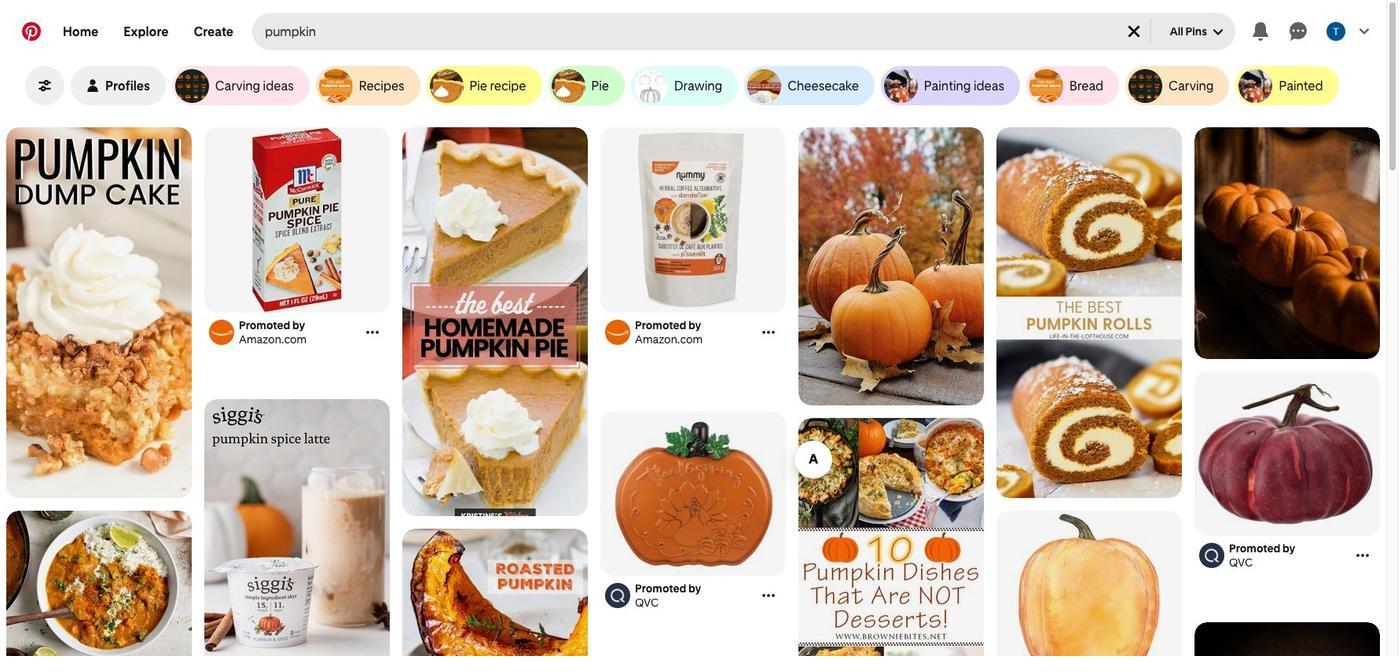 Task type: describe. For each thing, give the bounding box(es) containing it.
1 this contains an image of: image from the top
[[1195, 127, 1381, 359]]

celebrate fall and the harvest season with this metal thanksgiving pumpkin decoration. brightly colored in orange with a black stem and green leaves, it even features a thanksgiving turkey! from young's. image
[[601, 412, 786, 577]]

capture the earthy beauty of autumn with this harvest pumpkin, finished in a rich color and accented by a lifelike vine on the stem. from the valerie parr hill collection. image
[[1195, 372, 1381, 537]]

great papers! big pumpkin themed letterhead is the perfect way to communicate your special event, sale or announcement. each sheet is pre-printed with a large pumpkin using a water color technique design. this trending design will offer a special fall spirit to all. this designer pack includes 80 sheets of printed 8.5"x11" paper, compatible with inkjet or laser printers. 100 gsm image
[[997, 511, 1182, 656]]

this contains: mccormick pure pumpkin pie spice blend extract, 1 fl oz image
[[204, 127, 390, 313]]

this contains an image of: best homemade pumpkin pie image
[[403, 127, 588, 524]]

this contains an image of: pumpkin rolls image
[[997, 127, 1182, 498]]

dropdown image
[[1214, 27, 1223, 37]]

2 this contains an image of: image from the top
[[1195, 623, 1381, 656]]

how does a pumpkin spice drink get more indulgent and less sweet? this easy pumpkin spice latte smoothie recipe gives you a taste of fall without too much sugar. just blend all the ingredients and enjoy! image
[[204, 399, 390, 656]]



Task type: vqa. For each thing, say whether or not it's contained in the screenshot.
in to the middle
no



Task type: locate. For each thing, give the bounding box(es) containing it.
filter image
[[39, 79, 51, 92]]

list
[[0, 127, 1387, 656]]

this contains: nummy creations pumpkin spice instant herbal coffee alternative with dandelion. full bodied café taste, caffeine-free, all natural, chicory coffee, coffee substitute. makes 150 cups. 10.58oz. image
[[601, 127, 786, 313]]

this contains an image of: image
[[1195, 127, 1381, 359], [1195, 623, 1381, 656]]

1 vertical spatial this contains an image of: image
[[1195, 623, 1381, 656]]

Search text field
[[265, 13, 1112, 50]]

thick wedges of pumpkin are roasted with herbs and spices. a seasonal recipe that lets the pumpkin flavor shine! easy and delicious. this is so simple it's borderline between a list of ingredients and a recipe. yet ingredients, when they are good, the simpler the better, right? image
[[403, 529, 588, 656]]

person image
[[86, 79, 99, 92]]

this contains an image of: 10 killer pumpkin recipes that are not desserts! image
[[799, 418, 984, 656]]

this contains an image of: "large pumpkins on table with leaves" by stocksy contributor "sandra cunningham" image
[[799, 127, 984, 406]]

this contains an image of: indian pumpkin curry (one pot recipe) - elavegan image
[[6, 511, 192, 656]]

0 vertical spatial this contains an image of: image
[[1195, 127, 1381, 359]]

tara schultz image
[[1327, 22, 1346, 41]]

this contains an image of: pumpkin dump cake image
[[6, 127, 192, 498]]



